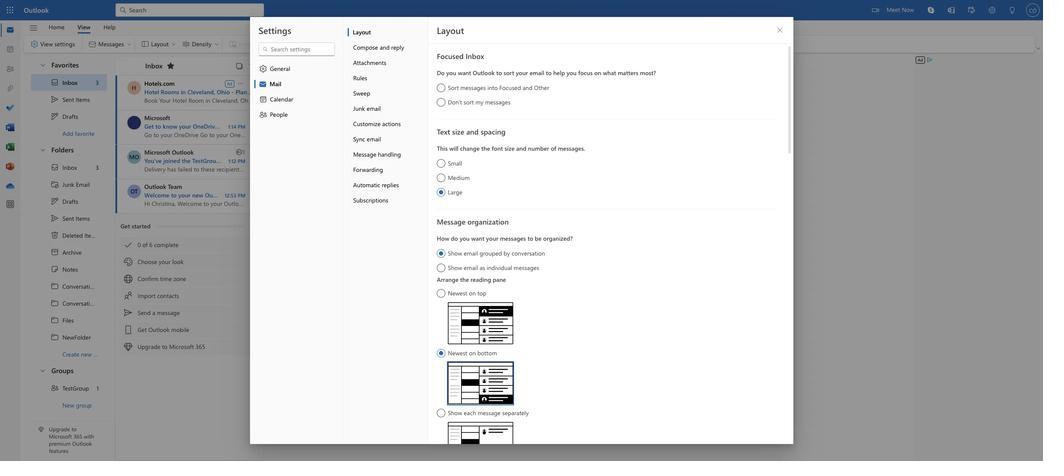 Task type: locate. For each thing, give the bounding box(es) containing it.
 inside tree item
[[51, 384, 59, 393]]

1  inbox from the top
[[51, 78, 78, 87]]

junk
[[353, 105, 365, 113], [62, 180, 74, 188]]

2 horizontal spatial the
[[481, 144, 490, 153]]

newest left bottom
[[448, 349, 467, 357]]

1 vertical spatial 
[[51, 384, 59, 393]]

sort up sort messages into focused and other
[[504, 69, 514, 77]]

files
[[62, 316, 74, 324]]

1 horizontal spatial view
[[78, 23, 91, 31]]

1 vertical spatial new
[[81, 350, 92, 358]]

1 vertical spatial junk
[[62, 180, 74, 188]]

 down favorites
[[51, 95, 59, 104]]

0 horizontal spatial message
[[157, 309, 180, 317]]

 inside favorites tree item
[[40, 61, 46, 68]]

 left the files
[[51, 316, 59, 325]]

 for 
[[259, 110, 267, 119]]

sort left my
[[464, 98, 474, 106]]

on left bottom
[[469, 349, 476, 357]]

to inside upgrade to microsoft 365 with premium outlook features
[[72, 426, 77, 433]]

message inside message handling button
[[353, 150, 376, 158]]

2  from the top
[[40, 146, 46, 153]]

0 vertical spatial show
[[448, 249, 462, 257]]

1  drafts from the top
[[51, 112, 78, 121]]

1 horizontal spatial the
[[460, 276, 469, 284]]

sort
[[504, 69, 514, 77], [464, 98, 474, 106]]

1  tree item from the top
[[31, 108, 107, 125]]

365
[[196, 343, 205, 351], [73, 433, 82, 440]]

2 pm from the top
[[238, 158, 246, 164]]

 inside the "settings" tab list
[[259, 110, 267, 119]]

0 horizontal spatial of
[[142, 241, 148, 249]]

 tree item up deleted
[[31, 210, 107, 227]]

show
[[448, 249, 462, 257], [448, 264, 462, 272], [448, 409, 462, 417]]

started
[[132, 222, 151, 230]]

view
[[78, 23, 91, 31], [40, 40, 53, 48]]

ot
[[130, 187, 138, 195]]

2 vertical spatial on
[[469, 349, 476, 357]]

time
[[160, 275, 172, 283]]

1 vertical spatial drafts
[[62, 197, 78, 205]]

sent up add at the left top of the page
[[62, 95, 74, 103]]

you right "do"
[[446, 69, 456, 77]]

actions
[[382, 120, 401, 128]]

 left folders at top left
[[40, 146, 46, 153]]

message right a
[[157, 309, 180, 317]]

items up favorite
[[76, 95, 90, 103]]

0 vertical spatial  button
[[35, 57, 50, 73]]

 sent items inside the favorites 'tree'
[[51, 95, 90, 104]]

 for favorites
[[40, 61, 46, 68]]

text size and spacing
[[437, 127, 506, 136]]

1 select a conversation checkbox from the top
[[127, 116, 144, 130]]

h
[[132, 84, 136, 92]]

2  from the top
[[51, 299, 59, 308]]

1 horizontal spatial 365
[[196, 343, 205, 351]]

1 vertical spatial  sent items
[[51, 214, 90, 223]]

 tree item
[[31, 91, 107, 108], [31, 210, 107, 227]]

attachments
[[353, 59, 386, 67]]

this will change the font size and number of messages.
[[437, 144, 586, 153]]

 for groups
[[40, 367, 46, 374]]

show inside 'arrange the reading pane' 'option group'
[[448, 409, 462, 417]]

rules button
[[348, 71, 428, 86]]

you right help
[[567, 69, 577, 77]]

0 horizontal spatial ad
[[227, 81, 232, 86]]

 drafts down "" tree item
[[51, 197, 78, 206]]

group right new
[[76, 401, 92, 409]]

365 inside upgrade to microsoft 365 with premium outlook features
[[73, 433, 82, 440]]

message right each
[[478, 409, 501, 417]]

1 vertical spatial 
[[40, 146, 46, 153]]

2 vertical spatial items
[[84, 231, 99, 239]]

1 vertical spatial newest
[[448, 349, 467, 357]]

and left reply
[[380, 43, 390, 51]]

items right deleted
[[84, 231, 99, 239]]

 button inside favorites tree item
[[35, 57, 50, 73]]

select a conversation checkbox for you've joined the testgroup group
[[127, 150, 144, 164]]

newest for newest on top
[[448, 289, 467, 297]]

how
[[224, 122, 237, 130], [437, 235, 449, 243]]

1 vertical spatial of
[[142, 241, 148, 249]]

outlook inside upgrade to microsoft 365 with premium outlook features
[[72, 440, 92, 447]]

view left the settings
[[40, 40, 53, 48]]

 junk email
[[51, 180, 90, 189]]

dialog
[[0, 0, 1044, 461]]

2 sent from the top
[[62, 214, 74, 222]]

1 vertical spatial upgrade
[[49, 426, 70, 433]]

1  from the top
[[40, 61, 46, 68]]

of right number
[[551, 144, 556, 153]]

0 vertical spatial upgrade
[[138, 343, 160, 351]]

ad left "set your advertising preferences" icon
[[918, 57, 924, 63]]

 left groups
[[40, 367, 46, 374]]

365 inside message list no conversations selected 'list box'
[[196, 343, 205, 351]]

want inside message organization element
[[471, 235, 485, 243]]

 inside the favorites 'tree'
[[51, 78, 59, 87]]

forwarding
[[353, 166, 383, 174]]

to left 'with'
[[72, 426, 77, 433]]

outlook team image
[[127, 185, 141, 198]]

0 horizontal spatial the
[[182, 157, 191, 165]]

1 horizontal spatial focused
[[499, 84, 521, 92]]

items up  deleted items
[[76, 214, 90, 222]]

new group tree item
[[31, 397, 107, 414]]

tab list
[[42, 20, 122, 34]]

 tree item down the files
[[31, 329, 107, 346]]

focused up "do"
[[437, 51, 464, 61]]

0 vertical spatial newest
[[448, 289, 467, 297]]

 inside the favorites 'tree'
[[51, 95, 59, 104]]

1 horizontal spatial testgroup
[[192, 157, 220, 165]]

show email grouped by conversation
[[448, 249, 545, 257]]

pm down 
[[238, 158, 246, 164]]

customize
[[353, 120, 381, 128]]

3 down favorites tree item in the left top of the page
[[96, 78, 99, 86]]

focused
[[437, 51, 464, 61], [499, 84, 521, 92]]

1 drafts from the top
[[62, 112, 78, 120]]

message for a
[[157, 309, 180, 317]]

0 vertical spatial 
[[259, 110, 267, 119]]

files image
[[6, 85, 14, 93]]

message up do
[[437, 217, 466, 226]]

upgrade to microsoft 365
[[138, 343, 205, 351]]

tree containing 
[[31, 159, 117, 363]]

0 vertical spatial select a conversation checkbox
[[127, 116, 144, 130]]

show left each
[[448, 409, 462, 417]]

select a conversation checkbox containing m
[[127, 116, 144, 130]]

forwarding button
[[348, 162, 428, 178]]

Select a conversation checkbox
[[127, 116, 144, 130], [127, 150, 144, 164]]

 inside the favorites 'tree'
[[51, 112, 59, 121]]

2  tree item from the top
[[31, 193, 107, 210]]

you inside message organization element
[[460, 235, 470, 243]]

 button inside folders "tree item"
[[35, 142, 50, 158]]

the inside 'option group'
[[460, 276, 469, 284]]

favorites tree
[[31, 54, 107, 142]]

 inside tree
[[51, 163, 59, 172]]

1 vertical spatial ad
[[227, 81, 232, 86]]

1  sent items from the top
[[51, 95, 90, 104]]

2 drafts from the top
[[62, 197, 78, 205]]

items inside  deleted items
[[84, 231, 99, 239]]

how inside message list no conversations selected 'list box'
[[224, 122, 237, 130]]

mobile up upgrade to microsoft 365
[[171, 326, 189, 334]]

1 vertical spatial 
[[51, 214, 59, 223]]


[[51, 265, 59, 274]]

0 horizontal spatial mobile
[[171, 326, 189, 334]]

0 horizontal spatial 
[[51, 384, 59, 393]]

archive
[[62, 248, 82, 256]]

outlook right premium
[[72, 440, 92, 447]]

focus
[[578, 69, 593, 77]]

2 vertical spatial get
[[138, 326, 147, 334]]

testgroup up new group
[[62, 384, 89, 392]]

message down sync email
[[353, 150, 376, 158]]

 general
[[259, 65, 290, 73]]

 button
[[773, 23, 787, 37]]

4  from the top
[[51, 333, 59, 342]]

 for  general
[[259, 65, 267, 73]]

new inside tree item
[[81, 350, 92, 358]]

 down groups
[[51, 384, 59, 393]]

1 vertical spatial on
[[469, 289, 476, 297]]

size right the font
[[505, 144, 515, 153]]

1 horizontal spatial you
[[460, 235, 470, 243]]

2 vertical spatial  button
[[35, 363, 50, 379]]

1 vertical spatial testgroup
[[62, 384, 89, 392]]

 drafts up add at the left top of the page
[[51, 112, 78, 121]]

sent inside the favorites 'tree'
[[62, 95, 74, 103]]


[[51, 112, 59, 121], [51, 197, 59, 206]]

0 vertical spatial message
[[157, 309, 180, 317]]

and left other
[[523, 84, 533, 92]]

ad
[[918, 57, 924, 63], [227, 81, 232, 86]]

0 vertical spatial new
[[192, 191, 203, 199]]

size right text
[[452, 127, 464, 136]]

0 vertical spatial group
[[221, 157, 238, 165]]

sent up  tree item
[[62, 214, 74, 222]]

2 show from the top
[[448, 264, 462, 272]]

1 horizontal spatial layout
[[437, 24, 464, 36]]

select a conversation checkbox for get to know your onedrive – how to back up your pc and mobile
[[127, 116, 144, 130]]

hotels.com image
[[127, 81, 141, 95]]

contacts
[[157, 292, 179, 300]]

 tree item up add at the left top of the page
[[31, 108, 107, 125]]

0 vertical spatial  tree item
[[31, 91, 107, 108]]

m
[[131, 119, 137, 127]]

1 vertical spatial  tree item
[[31, 193, 107, 210]]

outlook up into
[[473, 69, 495, 77]]

 tree item
[[31, 278, 117, 295], [31, 295, 107, 312], [31, 312, 107, 329], [31, 329, 107, 346]]

inbox
[[466, 51, 484, 61], [145, 61, 163, 70], [62, 78, 78, 86], [62, 163, 77, 171]]

1 vertical spatial 365
[[73, 433, 82, 440]]

your right know
[[179, 122, 191, 130]]

 tree item up the " junk email"
[[31, 159, 107, 176]]

 inside groups tree item
[[40, 367, 46, 374]]

customize actions button
[[348, 116, 428, 132]]

1 horizontal spatial message
[[478, 409, 501, 417]]

1 vertical spatial sort
[[464, 98, 474, 106]]

2 vertical spatial the
[[460, 276, 469, 284]]

 up add favorite tree item
[[51, 112, 59, 121]]

do
[[437, 69, 445, 77]]

 tree item inside tree
[[31, 210, 107, 227]]

0 vertical spatial  inbox
[[51, 78, 78, 87]]

1 vertical spatial  button
[[35, 142, 50, 158]]

document containing settings
[[0, 0, 1044, 461]]

2 3 from the top
[[96, 163, 99, 171]]

0 vertical spatial  tree item
[[31, 108, 107, 125]]

1 pm from the top
[[238, 123, 246, 130]]

0 vertical spatial want
[[458, 69, 471, 77]]

pm right 1:14
[[238, 123, 246, 130]]

3 for 2nd  tree item from the bottom of the application containing settings
[[96, 78, 99, 86]]

 button left folders at top left
[[35, 142, 50, 158]]

2  button from the top
[[35, 142, 50, 158]]


[[124, 275, 133, 283]]

12:53
[[225, 192, 236, 199]]

conversation
[[62, 282, 97, 290]]

message inside 'list box'
[[157, 309, 180, 317]]

to do image
[[6, 104, 14, 113]]

message for each
[[478, 409, 501, 417]]

of inside this will change the font size and number of messages. option group
[[551, 144, 556, 153]]

medium
[[448, 174, 470, 182]]

meet
[[887, 6, 901, 14]]

reply
[[391, 43, 404, 51]]

0 horizontal spatial testgroup
[[62, 384, 89, 392]]

messages up by
[[500, 235, 526, 243]]

0 vertical spatial size
[[452, 127, 464, 136]]

1:12
[[228, 158, 236, 164]]

email right sync
[[367, 135, 381, 143]]

 conversation history
[[51, 282, 117, 291]]

outlook up '' button
[[24, 6, 49, 14]]

0 vertical spatial junk
[[353, 105, 365, 113]]

0 vertical spatial 
[[51, 112, 59, 121]]

1 vertical spatial 
[[51, 197, 59, 206]]

365 for upgrade to microsoft 365 with premium outlook features
[[73, 433, 82, 440]]

1 show from the top
[[448, 249, 462, 257]]

1 vertical spatial message
[[478, 409, 501, 417]]

0 vertical spatial items
[[76, 95, 90, 103]]

 sent items down favorites tree item in the left top of the page
[[51, 95, 90, 104]]

2  from the top
[[51, 197, 59, 206]]

how right the –
[[224, 122, 237, 130]]

on left what
[[594, 69, 602, 77]]

pm right 12:53
[[238, 192, 246, 199]]

1 horizontal spatial 
[[259, 65, 267, 73]]

3  from the top
[[51, 316, 59, 325]]

microsoft outlook image
[[127, 150, 141, 164]]

focused inside do you want outlook to sort your email to help you focus on what matters most? option group
[[499, 84, 521, 92]]

1 horizontal spatial sort
[[504, 69, 514, 77]]

email inside sync email 'button'
[[367, 135, 381, 143]]

email inside do you want outlook to sort your email to help you focus on what matters most? option group
[[530, 69, 544, 77]]

 down the ""
[[51, 197, 59, 206]]

compose and reply
[[353, 43, 404, 51]]

0 vertical spatial  tree item
[[31, 74, 107, 91]]

microsoft up know
[[144, 114, 170, 122]]

2  tree item from the top
[[31, 210, 107, 227]]

sweep button
[[348, 86, 428, 101]]

inbox inside the favorites 'tree'
[[62, 78, 78, 86]]

0 vertical spatial pm
[[238, 123, 246, 130]]

new left folder
[[81, 350, 92, 358]]

 tree item
[[31, 108, 107, 125], [31, 193, 107, 210]]

junk email
[[353, 105, 381, 113]]

2  from the top
[[51, 214, 59, 223]]

2 vertical spatial pm
[[238, 192, 246, 199]]

want
[[458, 69, 471, 77], [471, 235, 485, 243]]

junk right the ""
[[62, 180, 74, 188]]

0 vertical spatial  sent items
[[51, 95, 90, 104]]

tree inside application
[[31, 159, 117, 363]]

0 vertical spatial how
[[224, 122, 237, 130]]

1  button from the top
[[35, 57, 50, 73]]

2  sent items from the top
[[51, 214, 90, 223]]

0 horizontal spatial layout
[[353, 28, 371, 36]]

get right microsoft image
[[144, 122, 154, 130]]

to inside message organization element
[[528, 235, 533, 243]]

group down 1:14
[[221, 157, 238, 165]]

compose and reply button
[[348, 40, 428, 55]]

create new folder tree item
[[31, 346, 109, 363]]

layout group
[[137, 36, 221, 51]]

pm for onedrive
[[238, 123, 246, 130]]

 drafts for 
[[51, 197, 78, 206]]

 button left favorites
[[35, 57, 50, 73]]

sweep
[[353, 89, 370, 97]]

 drafts
[[51, 112, 78, 121], [51, 197, 78, 206]]

email inside 'junk email' button
[[367, 105, 381, 113]]

2 select a conversation checkbox from the top
[[127, 150, 144, 164]]

deleted
[[62, 231, 83, 239]]

confirm
[[138, 275, 159, 283]]

layout heading
[[437, 24, 464, 36]]

2  from the top
[[51, 163, 59, 172]]

 down '' button
[[30, 40, 39, 48]]

newest down arrange
[[448, 289, 467, 297]]

1 vertical spatial view
[[40, 40, 53, 48]]

more apps image
[[6, 201, 14, 209]]

 button
[[35, 57, 50, 73], [35, 142, 50, 158], [35, 363, 50, 379]]

 tree item
[[31, 261, 107, 278]]

1 newest from the top
[[448, 289, 467, 297]]

 inbox down favorites
[[51, 78, 78, 87]]

application
[[0, 0, 1044, 461]]

people image
[[6, 65, 14, 73]]

1  from the top
[[51, 95, 59, 104]]

upgrade right 
[[138, 343, 160, 351]]

1 vertical spatial message
[[437, 217, 466, 226]]

on left top at the left bottom
[[469, 289, 476, 297]]

 drafts inside the favorites 'tree'
[[51, 112, 78, 121]]

the left the font
[[481, 144, 490, 153]]

3 inside tree
[[96, 163, 99, 171]]

2 horizontal spatial you
[[567, 69, 577, 77]]

1 vertical spatial focused
[[499, 84, 521, 92]]

 up the ""
[[51, 163, 59, 172]]

1 horizontal spatial 
[[259, 110, 267, 119]]

1 vertical spatial size
[[505, 144, 515, 153]]

1 vertical spatial select a conversation checkbox
[[127, 150, 144, 164]]

0 vertical spatial sent
[[62, 95, 74, 103]]

mo
[[129, 153, 139, 161]]

application containing settings
[[0, 0, 1044, 461]]

mail image
[[6, 26, 14, 34]]

3 inside the favorites 'tree'
[[96, 78, 99, 86]]

show up arrange
[[448, 264, 462, 272]]

3 pm from the top
[[238, 192, 246, 199]]

upgrade inside upgrade to microsoft 365 with premium outlook features
[[49, 426, 70, 433]]

now
[[902, 6, 915, 14]]

how do you want your messages to be organized?
[[437, 235, 573, 243]]

1 vertical spatial group
[[76, 401, 92, 409]]

1  tree item from the top
[[31, 278, 117, 295]]

 button inside groups tree item
[[35, 363, 50, 379]]

choose
[[138, 258, 157, 266]]

0 vertical spatial focused
[[437, 51, 464, 61]]

1 horizontal spatial how
[[437, 235, 449, 243]]

view inside  view settings
[[40, 40, 53, 48]]

upgrade inside message list no conversations selected 'list box'
[[138, 343, 160, 351]]

view inside 'view' button
[[78, 23, 91, 31]]

3 show from the top
[[448, 409, 462, 417]]

2 vertical spatial show
[[448, 409, 462, 417]]

do
[[451, 235, 458, 243]]

 for  conversation history
[[51, 282, 59, 291]]

0 horizontal spatial upgrade
[[49, 426, 70, 433]]

folders tree item
[[31, 142, 107, 159]]

and right pc
[[291, 122, 301, 130]]

 tree item
[[31, 176, 107, 193]]

drafts down the " junk email"
[[62, 197, 78, 205]]

want down message organization
[[471, 235, 485, 243]]

1  from the top
[[51, 112, 59, 121]]

1 horizontal spatial new
[[192, 191, 203, 199]]

create
[[62, 350, 79, 358]]

message for message organization
[[437, 217, 466, 226]]

newfolder
[[62, 333, 91, 341]]

inbox heading
[[134, 57, 178, 75]]

microsoft image
[[127, 116, 141, 130]]

your up sort messages into focused and other
[[516, 69, 528, 77]]


[[30, 40, 39, 48], [259, 65, 267, 73]]

1 vertical spatial pm
[[238, 158, 246, 164]]

junk down sweep
[[353, 105, 365, 113]]

 tree item down favorites
[[31, 74, 107, 91]]

document
[[0, 0, 1044, 461]]

 for  view settings
[[30, 40, 39, 48]]

1 vertical spatial 
[[259, 65, 267, 73]]

 testgroup
[[51, 384, 89, 393]]

how left do
[[437, 235, 449, 243]]

 newfolder
[[51, 333, 91, 342]]

pane
[[493, 276, 506, 284]]

outlook down the send a message
[[148, 326, 170, 334]]

 sent items up  tree item
[[51, 214, 90, 223]]

select a conversation checkbox containing mo
[[127, 150, 144, 164]]

0 vertical spatial the
[[481, 144, 490, 153]]

new inside message list no conversations selected 'list box'
[[192, 191, 203, 199]]

ad up hotel rooms in cleveland, ohio - plans change. book cancellable
[[227, 81, 232, 86]]

add
[[62, 129, 73, 137]]

1 horizontal spatial upgrade
[[138, 343, 160, 351]]


[[259, 110, 267, 119], [51, 384, 59, 393]]

 tree item
[[31, 227, 107, 244]]

how do you want your messages to be organized? option group
[[437, 232, 778, 274]]

outlook up you've joined the testgroup group
[[172, 148, 194, 156]]

layout up focused inbox
[[437, 24, 464, 36]]

0 vertical spatial 365
[[196, 343, 205, 351]]

drafts for 
[[62, 112, 78, 120]]

newest
[[448, 289, 467, 297], [448, 349, 467, 357]]

3
[[96, 78, 99, 86], [96, 163, 99, 171]]

on
[[594, 69, 602, 77], [469, 289, 476, 297], [469, 349, 476, 357]]

3  button from the top
[[35, 363, 50, 379]]

1 3 from the top
[[96, 78, 99, 86]]

new left outlook.com
[[192, 191, 203, 199]]

1  from the top
[[51, 78, 59, 87]]

0 vertical spatial 
[[40, 61, 46, 68]]

1 horizontal spatial message
[[437, 217, 466, 226]]

the right joined
[[182, 157, 191, 165]]

 tree item for 
[[31, 108, 107, 125]]

customize actions
[[353, 120, 401, 128]]

get right 
[[138, 326, 147, 334]]

handling
[[378, 150, 401, 158]]

 for 
[[51, 197, 59, 206]]

0 vertical spatial 3
[[96, 78, 99, 86]]

drafts inside tree
[[62, 197, 78, 205]]

pm
[[238, 123, 246, 130], [238, 158, 246, 164], [238, 192, 246, 199]]

0 vertical spatial 
[[51, 78, 59, 87]]

1 horizontal spatial junk
[[353, 105, 365, 113]]

2  drafts from the top
[[51, 197, 78, 206]]

select a conversation checkbox up mo
[[127, 116, 144, 130]]

testgroup inside message list no conversations selected 'list box'
[[192, 157, 220, 165]]

 for 2nd  tree item
[[51, 163, 59, 172]]

testgroup
[[192, 157, 220, 165], [62, 384, 89, 392]]

1 sent from the top
[[62, 95, 74, 103]]

1 vertical spatial the
[[182, 157, 191, 165]]

1 vertical spatial  tree item
[[31, 159, 107, 176]]

 up the ' files'
[[51, 299, 59, 308]]

meet now
[[887, 6, 915, 14]]

0 vertical spatial message
[[353, 150, 376, 158]]

1  from the top
[[51, 282, 59, 291]]

the up newest on top
[[460, 276, 469, 284]]

get
[[144, 122, 154, 130], [121, 222, 130, 230], [138, 326, 147, 334]]

 tree item
[[31, 74, 107, 91], [31, 159, 107, 176]]


[[51, 231, 59, 240]]

 inside  view settings
[[30, 40, 39, 48]]

 tree item
[[31, 380, 107, 397]]

 inside the "settings" tab list
[[259, 65, 267, 73]]

you right do
[[460, 235, 470, 243]]

 inside folders "tree item"
[[40, 146, 46, 153]]

3 down folders "tree item"
[[96, 163, 99, 171]]

set your advertising preferences image
[[927, 57, 934, 63]]

premium
[[49, 440, 71, 447]]

 inbox down folders at top left
[[51, 163, 77, 172]]

don't
[[448, 98, 462, 106]]

1 vertical spatial  inbox
[[51, 163, 77, 172]]

message organization element
[[437, 232, 778, 461]]

automatic replies button
[[348, 178, 428, 193]]

2  tree item from the top
[[31, 159, 107, 176]]

0 vertical spatial testgroup
[[192, 157, 220, 165]]

2 newest from the top
[[448, 349, 467, 357]]

3  from the top
[[40, 367, 46, 374]]

drafts inside the favorites 'tree'
[[62, 112, 78, 120]]

 tree item
[[31, 244, 107, 261]]

1 horizontal spatial size
[[505, 144, 515, 153]]

dialog containing settings
[[0, 0, 1044, 461]]

 archive
[[51, 248, 82, 257]]

 left favorites
[[40, 61, 46, 68]]

tree
[[31, 159, 117, 363]]

1 vertical spatial show
[[448, 264, 462, 272]]


[[51, 78, 59, 87], [51, 163, 59, 172]]

outlook team
[[144, 183, 182, 191]]

message inside the layout tab panel
[[437, 217, 466, 226]]

message inside 'arrange the reading pane' 'option group'
[[478, 409, 501, 417]]

organized?
[[543, 235, 573, 243]]



Task type: describe. For each thing, give the bounding box(es) containing it.
0 horizontal spatial sort
[[464, 98, 474, 106]]

message for message handling
[[353, 150, 376, 158]]

change.
[[251, 88, 273, 96]]

 button for groups
[[35, 363, 50, 379]]

on inside option group
[[594, 69, 602, 77]]

testgroup inside  testgroup
[[62, 384, 89, 392]]

outlook up welcome
[[144, 183, 166, 191]]

a
[[152, 309, 155, 317]]

and inside "button"
[[380, 43, 390, 51]]

to down team
[[171, 191, 177, 199]]

excel image
[[6, 143, 14, 152]]

get outlook mobile
[[138, 326, 189, 334]]

arrange
[[437, 276, 459, 284]]

0 vertical spatial mobile
[[303, 122, 322, 130]]

onedrive image
[[6, 182, 14, 191]]

0 horizontal spatial you
[[446, 69, 456, 77]]

outlook link
[[24, 0, 49, 20]]

add favorite tree item
[[31, 125, 107, 142]]

 for 
[[51, 112, 59, 121]]

email for show email as individual messages
[[464, 264, 478, 272]]

hotel rooms in cleveland, ohio - plans change. book cancellable
[[144, 88, 321, 96]]

size inside option group
[[505, 144, 515, 153]]

subscriptions button
[[348, 193, 428, 208]]

outlook.com
[[205, 191, 240, 199]]

settings
[[55, 40, 75, 48]]

 for  files
[[51, 316, 59, 325]]

other
[[534, 84, 549, 92]]

favorites
[[51, 60, 79, 69]]

 drafts for 
[[51, 112, 78, 121]]

2  inbox from the top
[[51, 163, 77, 172]]

separately
[[502, 409, 529, 417]]

and up change
[[466, 127, 479, 136]]

text
[[437, 127, 450, 136]]

by
[[504, 249, 510, 257]]


[[236, 62, 243, 70]]

1
[[97, 384, 99, 392]]

new
[[62, 401, 74, 409]]

1 vertical spatial mobile
[[171, 326, 189, 334]]

to left help
[[546, 69, 552, 77]]

premium features image
[[38, 427, 44, 433]]

365 for upgrade to microsoft 365
[[196, 343, 205, 351]]

small
[[448, 159, 462, 167]]

arrange the reading pane option group
[[437, 274, 778, 461]]

microsoft down get outlook mobile
[[169, 343, 194, 351]]

pm for group
[[238, 158, 246, 164]]

grouped
[[480, 249, 502, 257]]

matters
[[618, 69, 639, 77]]

1  tree item from the top
[[31, 74, 107, 91]]

show for show email grouped by conversation
[[448, 249, 462, 257]]

Search settings search field
[[268, 45, 326, 54]]

 button for folders
[[35, 142, 50, 158]]

-
[[232, 88, 234, 96]]

 button for favorites
[[35, 57, 50, 73]]

layout inside button
[[353, 28, 371, 36]]

your left look
[[159, 258, 171, 266]]


[[259, 80, 267, 88]]

powerpoint image
[[6, 163, 14, 171]]

features
[[49, 447, 68, 455]]

4  tree item from the top
[[31, 329, 107, 346]]

pc
[[283, 122, 290, 130]]

outlook inside option group
[[473, 69, 495, 77]]

sync email
[[353, 135, 381, 143]]


[[124, 292, 133, 300]]

message list no conversations selected list box
[[116, 76, 322, 461]]

joined
[[163, 157, 180, 165]]

upgrade for upgrade to microsoft 365
[[138, 343, 160, 351]]

microsoft up you've
[[144, 148, 170, 156]]

ad inside message list no conversations selected 'list box'
[[227, 81, 232, 86]]

microsoft inside upgrade to microsoft 365 with premium outlook features
[[49, 433, 72, 440]]

message handling button
[[348, 147, 428, 162]]

 for  newfolder
[[51, 333, 59, 342]]

conversation
[[512, 249, 545, 257]]

messages up don't sort my messages
[[461, 84, 486, 92]]

6
[[149, 241, 153, 249]]

group inside message list no conversations selected 'list box'
[[221, 157, 238, 165]]

complete
[[154, 241, 179, 249]]

3  tree item from the top
[[31, 312, 107, 329]]

group inside new group "tree item"
[[76, 401, 92, 409]]

this will change the font size and number of messages. option group
[[437, 142, 778, 198]]

get to know your onedrive – how to back up your pc and mobile
[[144, 122, 322, 130]]

 inbox inside the favorites 'tree'
[[51, 78, 78, 87]]

this
[[437, 144, 448, 153]]

groups
[[51, 366, 74, 375]]

left-rail-appbar navigation
[[2, 20, 19, 196]]

groups tree item
[[31, 363, 107, 380]]

1:12 pm
[[228, 158, 246, 164]]

create new folder
[[62, 350, 109, 358]]

rooms
[[161, 88, 179, 96]]

import contacts
[[138, 292, 179, 300]]

word image
[[6, 124, 14, 132]]

to left know
[[156, 122, 161, 130]]

inbox inside inbox 
[[145, 61, 163, 70]]

 for 2nd  tree item from the bottom of the application containing settings
[[51, 78, 59, 87]]

to right 1:14
[[239, 122, 244, 130]]

2  tree item from the top
[[31, 295, 107, 312]]

email for sync email
[[367, 135, 381, 143]]

general
[[270, 65, 290, 73]]

of inside message list no conversations selected 'list box'
[[142, 241, 148, 249]]

 for 
[[51, 299, 59, 308]]

welcome
[[144, 191, 170, 199]]

and inside do you want outlook to sort your email to help you focus on what matters most? option group
[[523, 84, 533, 92]]

show for show email as individual messages
[[448, 264, 462, 272]]

number
[[528, 144, 549, 153]]

automatic replies
[[353, 181, 399, 189]]

favorites tree item
[[31, 57, 107, 74]]

top
[[478, 289, 487, 297]]

3 for 2nd  tree item
[[96, 163, 99, 171]]

inbox inside the layout tab panel
[[466, 51, 484, 61]]

 for folders
[[40, 146, 46, 153]]

subscriptions
[[353, 196, 388, 204]]

on for top
[[469, 289, 476, 297]]

to down get outlook mobile
[[162, 343, 168, 351]]

and inside message list no conversations selected 'list box'
[[291, 122, 301, 130]]

know
[[163, 122, 177, 130]]

show for show each message separately
[[448, 409, 462, 417]]

how inside option group
[[437, 235, 449, 243]]


[[51, 248, 59, 257]]

pm for outlook.com
[[238, 192, 246, 199]]

 deleted items
[[51, 231, 99, 240]]

upgrade to microsoft 365 with premium outlook features
[[49, 426, 94, 455]]

–
[[220, 122, 223, 130]]

outlook inside 'banner'
[[24, 6, 49, 14]]

layout tab panel
[[428, 17, 794, 461]]

 notes
[[51, 265, 78, 274]]

calendar image
[[6, 45, 14, 54]]

junk inside button
[[353, 105, 365, 113]]

items inside the favorites 'tree'
[[76, 95, 90, 103]]

layout inside tab panel
[[437, 24, 464, 36]]


[[236, 148, 245, 157]]

and inside option group
[[516, 144, 527, 153]]

 tree item for 
[[31, 193, 107, 210]]

replies
[[382, 181, 399, 189]]

settings heading
[[259, 24, 291, 36]]

my
[[476, 98, 484, 106]]

the inside option group
[[481, 144, 490, 153]]

send
[[138, 309, 151, 317]]

newest for newest on bottom
[[448, 349, 467, 357]]

rules
[[353, 74, 367, 82]]

0 horizontal spatial size
[[452, 127, 464, 136]]

settings tab list
[[250, 17, 343, 444]]

0
[[138, 241, 141, 249]]

messages down sort messages into focused and other
[[485, 98, 511, 106]]

each
[[464, 409, 476, 417]]

welcome to your new outlook.com account
[[144, 191, 263, 199]]

upgrade for upgrade to microsoft 365 with premium outlook features
[[49, 426, 70, 433]]

0 vertical spatial sort
[[504, 69, 514, 77]]

junk inside the " junk email"
[[62, 180, 74, 188]]

spacing
[[481, 127, 506, 136]]

 calendar
[[259, 95, 293, 104]]

view button
[[71, 20, 97, 34]]

onedrive
[[193, 122, 218, 130]]

do you want outlook to sort your email to help you focus on what matters most?
[[437, 69, 656, 77]]

get for get outlook mobile
[[138, 326, 147, 334]]

to up sort messages into focused and other
[[496, 69, 502, 77]]

Select a conversation checkbox
[[127, 185, 144, 198]]

your right 'up'
[[269, 122, 281, 130]]

people
[[270, 110, 288, 119]]

1  tree item from the top
[[31, 91, 107, 108]]

message list section
[[116, 54, 322, 461]]


[[873, 7, 880, 14]]

will
[[449, 144, 459, 153]]


[[248, 62, 257, 71]]

messages.
[[558, 144, 586, 153]]

newest on bottom
[[448, 349, 497, 357]]

show email as individual messages
[[448, 264, 539, 272]]

email for show email grouped by conversation
[[464, 249, 478, 257]]

1 vertical spatial items
[[76, 214, 90, 222]]

12:53 pm
[[225, 192, 246, 199]]

reading
[[471, 276, 491, 284]]

drafts for 
[[62, 197, 78, 205]]

outlook banner
[[0, 0, 1044, 20]]

messages down 'conversation'
[[514, 264, 539, 272]]

your down team
[[178, 191, 191, 199]]


[[124, 343, 133, 351]]


[[777, 27, 784, 34]]

change
[[460, 144, 480, 153]]

 for  testgroup
[[51, 384, 59, 393]]

tab list containing home
[[42, 20, 122, 34]]

email
[[76, 180, 90, 188]]

get for get started
[[121, 222, 130, 230]]

get for get to know your onedrive – how to back up your pc and mobile
[[144, 122, 154, 130]]

 inside tree
[[51, 214, 59, 223]]

import
[[138, 292, 156, 300]]

1 horizontal spatial ad
[[918, 57, 924, 63]]

email for junk email
[[367, 105, 381, 113]]

the inside message list no conversations selected 'list box'
[[182, 157, 191, 165]]

account
[[242, 191, 263, 199]]

favorite
[[75, 129, 95, 137]]


[[259, 95, 267, 104]]

on for bottom
[[469, 349, 476, 357]]

your inside message organization element
[[486, 235, 498, 243]]

 button
[[164, 59, 178, 73]]

inbox inside tree
[[62, 163, 77, 171]]

do you want outlook to sort your email to help you focus on what matters most? option group
[[437, 67, 778, 108]]

message organization
[[437, 217, 509, 226]]



Task type: vqa. For each thing, say whether or not it's contained in the screenshot.


